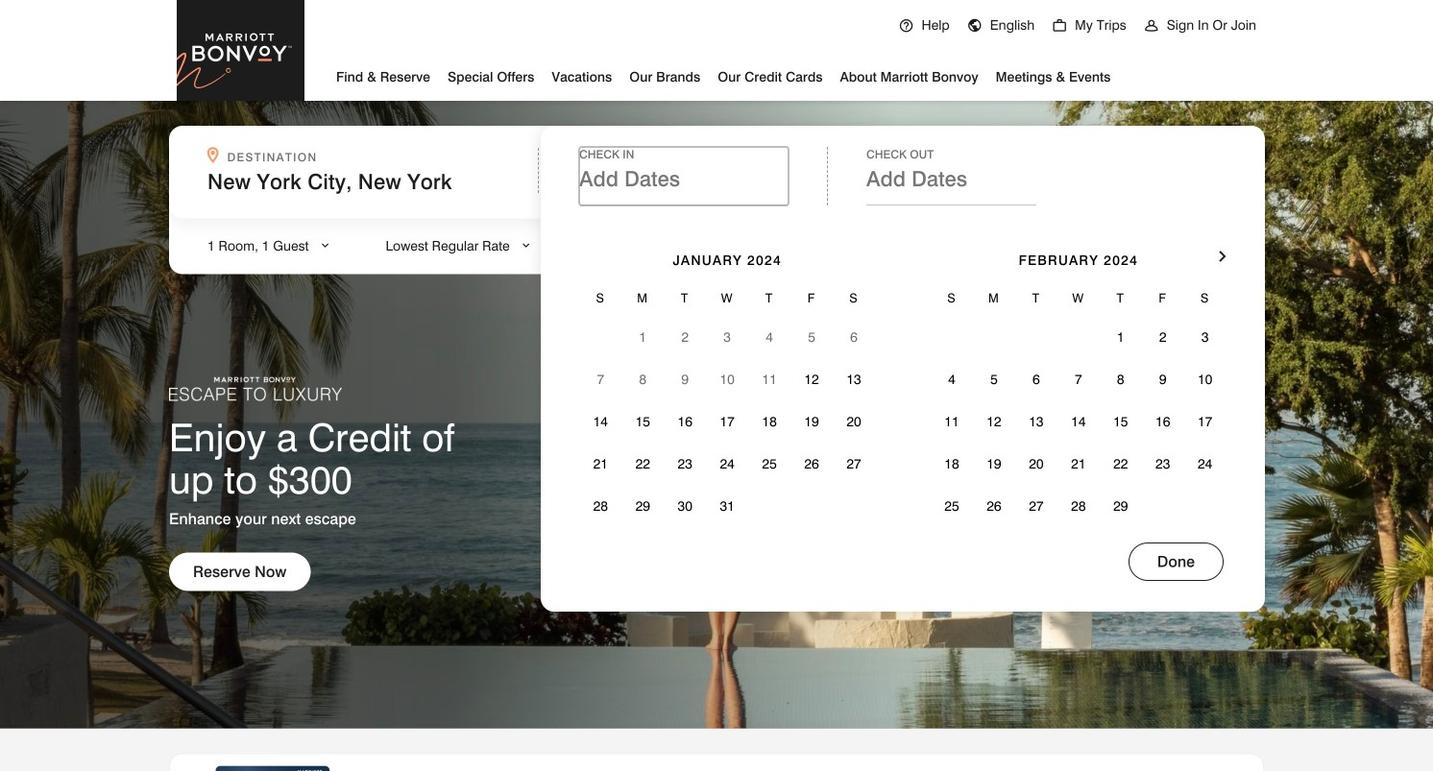 Task type: vqa. For each thing, say whether or not it's contained in the screenshot.
MIAMI to the top
no



Task type: describe. For each thing, give the bounding box(es) containing it.
1 round image from the left
[[899, 18, 914, 34]]

2 grid from the left
[[931, 225, 1227, 528]]

row group for first grid from left
[[580, 316, 875, 528]]

marriott bonvoy escape to luxury logo image
[[169, 351, 342, 401]]

1 dropdown down image from the left
[[319, 238, 332, 254]]

Where can we take you? text field
[[208, 169, 502, 194]]

row group for first grid from the right
[[931, 316, 1227, 528]]

2 dropdown down image from the left
[[520, 238, 533, 254]]

destination field
[[208, 169, 527, 194]]

1 grid from the left
[[580, 225, 875, 528]]



Task type: locate. For each thing, give the bounding box(es) containing it.
tue jan 02 2024 cell
[[664, 316, 706, 358]]

round image
[[899, 18, 914, 34], [967, 18, 983, 34]]

dropdown down image
[[319, 238, 332, 254], [520, 238, 533, 254]]

2 row group from the left
[[931, 316, 1227, 528]]

tue jan 09 2024 cell
[[664, 358, 706, 401]]

row group
[[580, 316, 875, 528], [931, 316, 1227, 528]]

sun jan 07 2024 cell
[[580, 358, 622, 401]]

0 horizontal spatial round image
[[899, 18, 914, 34]]

1 horizontal spatial round image
[[1144, 18, 1160, 34]]

0 horizontal spatial row group
[[580, 316, 875, 528]]

0 horizontal spatial round image
[[1052, 18, 1068, 34]]

mon jan 08 2024 cell
[[622, 358, 664, 401]]

wed jan 10 2024 cell
[[706, 358, 749, 401]]

row
[[580, 280, 875, 316], [931, 280, 1227, 316], [580, 316, 875, 358], [931, 316, 1227, 358], [580, 358, 875, 401], [931, 358, 1227, 401], [580, 401, 875, 443], [931, 401, 1227, 443], [580, 443, 875, 485], [931, 443, 1227, 485], [580, 485, 875, 528], [931, 485, 1227, 528]]

thu jan 11 2024 cell
[[749, 358, 791, 401]]

1 horizontal spatial round image
[[967, 18, 983, 34]]

1 horizontal spatial dropdown down image
[[520, 238, 533, 254]]

0 horizontal spatial grid
[[580, 225, 875, 528]]

round image
[[1052, 18, 1068, 34], [1144, 18, 1160, 34]]

mon jan 01 2024 cell
[[622, 316, 664, 358]]

fri jan 05 2024 cell
[[791, 316, 833, 358]]

1 horizontal spatial row group
[[931, 316, 1227, 528]]

wed jan 03 2024 cell
[[706, 316, 749, 358]]

1 round image from the left
[[1052, 18, 1068, 34]]

2 round image from the left
[[967, 18, 983, 34]]

marriott bonvoy boundless® credit card from chase image
[[193, 766, 352, 772]]

0 horizontal spatial dropdown down image
[[319, 238, 332, 254]]

1 horizontal spatial grid
[[931, 225, 1227, 528]]

grid
[[580, 225, 875, 528], [931, 225, 1227, 528]]

thu jan 04 2024 cell
[[749, 316, 791, 358]]

None search field
[[169, 126, 1265, 612]]

1 row group from the left
[[580, 316, 875, 528]]

2 round image from the left
[[1144, 18, 1160, 34]]

sat jan 06 2024 cell
[[833, 316, 875, 358]]



